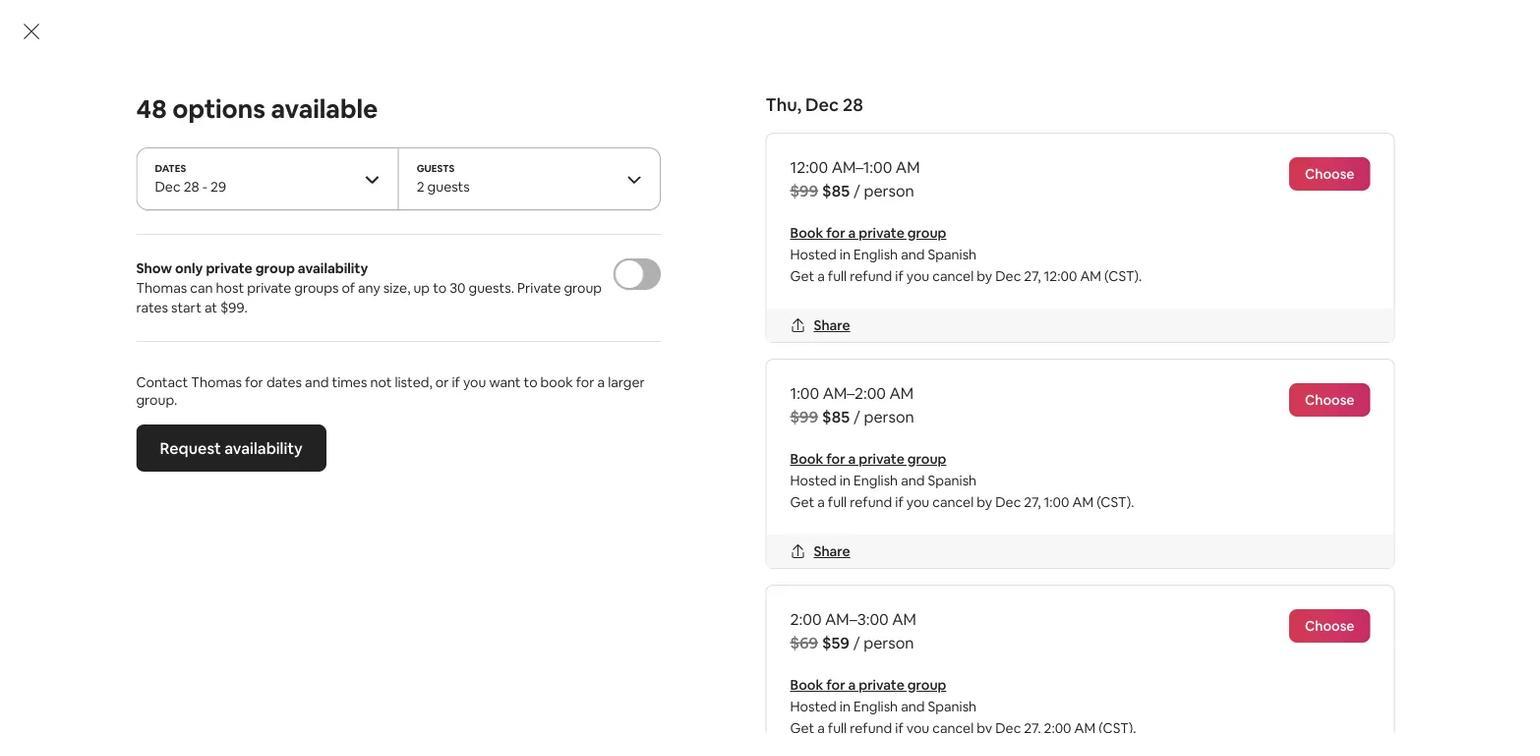 Task type: describe. For each thing, give the bounding box(es) containing it.
spanish for 12:00 am–1:00 am $99 $85 / person
[[928, 246, 977, 264]]

can
[[190, 279, 213, 297]]

group inside thu, dec 28 3:00 am–4:00 am book for a private group
[[1027, 347, 1066, 365]]

a inside thu, dec 28 3:00 am–4:00 am book for a private group
[[968, 347, 976, 365]]

private inside thu, dec 28 2:00 am–3:00 am book for a private group
[[755, 347, 801, 365]]

private inside book for a private group hosted in english and spanish
[[859, 677, 905, 694]]

group inside thu, dec 28 4:00 am–5:00 am book for a private group
[[1251, 347, 1290, 365]]

times
[[332, 374, 367, 392]]

dec for thu, dec 28 12:00 am–1:00 am
[[275, 301, 305, 322]]

in for 1:00 am–2:00 am $99 $85 / person
[[840, 472, 851, 490]]

28 for thu, dec 28
[[843, 93, 864, 117]]

thu, dec 28 2:00 am–3:00 am book for a private group
[[686, 301, 843, 365]]

dates for available
[[445, 199, 503, 227]]

by for 1:00 am–2:00 am $99 $85 / person
[[977, 494, 993, 512]]

from
[[298, 199, 347, 227]]

in for 12:00 am–1:00 am $99 $85 / person
[[840, 246, 851, 264]]

at
[[205, 299, 217, 317]]

am–2:00 for 1:00 am–2:00 am $99 $85 / person
[[823, 383, 886, 403]]

show only private group availability thomas can host private groups of any size, up to 30 guests. private group rates start at $99.
[[136, 260, 602, 317]]

for inside thu, dec 28 2:00 am–3:00 am book for a private group
[[723, 347, 742, 365]]

hosted for 1:00 am–2:00 am $99 $85 / person
[[790, 472, 837, 490]]

4:00
[[1133, 326, 1161, 343]]

or
[[436, 374, 449, 392]]

choose from available dates 48 available for dec 28 – 29
[[215, 199, 503, 254]]

28 for dates dec 28 - 29
[[184, 178, 199, 196]]

29 inside dates dec 28 - 29
[[211, 178, 226, 196]]

of
[[342, 279, 355, 297]]

private inside book for a private group hosted in english and spanish get a full refund if you cancel by dec 27, 12:00 am (cst).
[[859, 224, 905, 242]]

and for 2:00 am–3:00 am $69 $59 / person
[[901, 698, 925, 716]]

2
[[417, 178, 424, 196]]

book inside thu, dec 28 4:00 am–5:00 am book for a private group
[[1133, 347, 1167, 365]]

a inside thu, dec 28 2:00 am–3:00 am book for a private group
[[745, 347, 752, 365]]

dec inside book for a private group hosted in english and spanish get a full refund if you cancel by dec 27, 12:00 am (cst).
[[996, 268, 1021, 285]]

book for a private group hosted in english and spanish
[[790, 677, 977, 716]]

guests
[[417, 162, 455, 175]]

dec for thu, dec 28 3:00 am–4:00 am book for a private group
[[945, 301, 975, 322]]

dec inside book for a private group hosted in english and spanish get a full refund if you cancel by dec 27, 1:00 am (cst).
[[996, 494, 1021, 512]]

you for 1:00 am–2:00 am $99 $85 / person
[[907, 494, 930, 512]]

request
[[160, 438, 221, 458]]

am–3:00 inside thu, dec 28 2:00 am–3:00 am book for a private group
[[717, 326, 773, 343]]

28 for thu, dec 28 3:00 am–4:00 am book for a private group
[[979, 301, 997, 322]]

dates
[[155, 162, 186, 175]]

any
[[358, 279, 380, 297]]

$85 for am–2:00
[[822, 407, 850, 427]]

contact
[[136, 374, 188, 392]]

28 inside choose from available dates 48 available for dec 28 – 29
[[360, 234, 378, 254]]

am–3:00 inside 2:00 am–3:00 am $69 $59 / person
[[825, 609, 889, 630]]

group inside book for a private group hosted in english and spanish get a full refund if you cancel by dec 27, 12:00 am (cst).
[[908, 224, 947, 242]]

1:00 for 1:00 am–2:00 am
[[463, 326, 489, 343]]

thu, for thu, dec 28 12:00 am–1:00 am
[[240, 301, 272, 322]]

get for 1:00 am–2:00 am $99 $85 / person
[[790, 494, 815, 512]]

size,
[[383, 279, 411, 297]]

thu, dec 28 12:00 am–1:00 am
[[240, 301, 353, 343]]

available for options
[[271, 92, 378, 125]]

1:00 for 1:00 am–2:00 am $99 $85 / person
[[790, 383, 820, 403]]

private
[[517, 279, 561, 297]]

english for 2:00 am–3:00 am $69 $59 / person
[[854, 698, 898, 716]]

cancel for 1:00 am–2:00 am $99 $85 / person
[[933, 494, 974, 512]]

availability inside request availability "link"
[[224, 438, 303, 458]]

30
[[450, 279, 466, 297]]

am inside thu, dec 28 12:00 am–1:00 am
[[332, 326, 353, 343]]

(cst). for 12:00 am–1:00 am $99 $85 / person
[[1105, 268, 1142, 285]]

options
[[172, 92, 266, 125]]

2:00 am–3:00 am $69 $59 / person
[[790, 609, 917, 653]]

thu, dec 28 3:00 am–4:00 am book for a private group
[[910, 301, 1066, 365]]

12:00 inside book for a private group hosted in english and spanish get a full refund if you cancel by dec 27, 12:00 am (cst).
[[1044, 268, 1077, 285]]

book for a private group link down 1:00 am–2:00 am $99 $85 / person
[[790, 451, 947, 468]]

get for 12:00 am–1:00 am $99 $85 / person
[[790, 268, 815, 285]]

29 inside choose from available dates 48 available for dec 28 – 29
[[393, 234, 411, 254]]

book inside book for a private group hosted in english and spanish
[[790, 677, 824, 694]]

dec for dates dec 28 - 29
[[155, 178, 181, 196]]

/ for 2:00
[[854, 633, 860, 653]]

and for 12:00 am–1:00 am $99 $85 / person
[[901, 246, 925, 264]]

request availability
[[160, 438, 303, 458]]

person for am–3:00
[[864, 633, 914, 653]]

group inside thu, dec 28 2:00 am–3:00 am book for a private group
[[804, 347, 843, 365]]

private inside book for a private group hosted in english and spanish get a full refund if you cancel by dec 27, 1:00 am (cst).
[[859, 451, 905, 468]]

person for am–1:00
[[864, 181, 915, 201]]

refund for 1:00 am–2:00 am $99 $85 / person
[[850, 494, 892, 512]]

thu, for thu, dec 28 2:00 am–3:00 am book for a private group
[[686, 301, 719, 322]]

-
[[202, 178, 208, 196]]

group inside book for a private group hosted in english and spanish get a full refund if you cancel by dec 27, 1:00 am (cst).
[[908, 451, 947, 468]]

by for 12:00 am–1:00 am $99 $85 / person
[[977, 268, 993, 285]]

if for 12:00 am–1:00 am $99 $85 / person
[[895, 268, 904, 285]]

share button for 1:00 am–2:00 am $99 $85 / person
[[782, 535, 858, 569]]

guests.
[[469, 279, 514, 297]]

am–1:00 inside thu, dec 28 12:00 am–1:00 am
[[276, 326, 329, 343]]

book for a private group hosted in english and spanish get a full refund if you cancel by dec 27, 12:00 am (cst).
[[790, 224, 1142, 285]]

27, for 1:00 am–2:00 am $99 $85 / person
[[1024, 494, 1041, 512]]

$69
[[790, 633, 818, 653]]

and inside contact thomas for dates and times not listed, or if you want to book for a larger group.
[[305, 374, 329, 392]]

$59
[[822, 633, 850, 653]]

spanish for 2:00 am–3:00 am $69 $59 / person
[[928, 698, 977, 716]]

/ down thu, dec 28 2:00 am–3:00 am book for a private group
[[750, 399, 756, 419]]

guests
[[428, 178, 470, 196]]

contact thomas for dates and times not listed, or if you want to book for a larger group.
[[136, 374, 645, 409]]

groups
[[294, 279, 339, 297]]

1:00 inside book for a private group hosted in english and spanish get a full refund if you cancel by dec 27, 1:00 am (cst).
[[1044, 494, 1070, 512]]

group inside book for a private group hosted in english and spanish
[[908, 677, 947, 694]]

start
[[171, 299, 202, 317]]

am inside 1:00 am–2:00 am $99 $85 / person
[[890, 383, 914, 403]]

2 vertical spatial available
[[237, 234, 299, 254]]

book inside book for a private group hosted in english and spanish get a full refund if you cancel by dec 27, 1:00 am (cst).
[[790, 451, 824, 468]]

private inside thu, dec 28 3:00 am–4:00 am book for a private group
[[979, 347, 1024, 365]]

want
[[489, 374, 521, 392]]

book inside thu, dec 28 2:00 am–3:00 am book for a private group
[[686, 347, 720, 365]]

rates
[[136, 299, 168, 317]]



Task type: vqa. For each thing, say whether or not it's contained in the screenshot.
the left 15
no



Task type: locate. For each thing, give the bounding box(es) containing it.
a inside contact thomas for dates and times not listed, or if you want to book for a larger group.
[[598, 374, 605, 392]]

12:00 down thu, dec 28
[[790, 157, 828, 177]]

in inside book for a private group hosted in english and spanish get a full refund if you cancel by dec 27, 1:00 am (cst).
[[840, 472, 851, 490]]

am–3:00
[[717, 326, 773, 343], [825, 609, 889, 630]]

am–1:00 down groups
[[276, 326, 329, 343]]

0 vertical spatial dates
[[445, 199, 503, 227]]

2 english from the top
[[854, 472, 898, 490]]

am inside thu, dec 28 4:00 am–5:00 am book for a private group
[[1223, 326, 1244, 343]]

guests 2 guests
[[417, 162, 470, 196]]

full
[[828, 268, 847, 285], [828, 494, 847, 512]]

for inside thu, dec 28 3:00 am–4:00 am book for a private group
[[946, 347, 965, 365]]

1 vertical spatial share button
[[782, 535, 858, 569]]

$99.
[[220, 299, 248, 317]]

for inside book for a private group hosted in english and spanish get a full refund if you cancel by dec 27, 12:00 am (cst).
[[826, 224, 846, 242]]

$99 for 1:00 am–2:00 am
[[790, 407, 819, 427]]

book for a private group link down am–5:00
[[1133, 347, 1290, 365]]

1 27, from the top
[[1024, 268, 1041, 285]]

share for 12:00 am–1:00 am $99 $85 / person
[[814, 317, 851, 334]]

am–1:00
[[832, 157, 892, 177], [276, 326, 329, 343]]

and inside book for a private group hosted in english and spanish get a full refund if you cancel by dec 27, 1:00 am (cst).
[[901, 472, 925, 490]]

thu, inside thu, dec 28 3:00 am–4:00 am book for a private group
[[910, 301, 942, 322]]

(cst). for 1:00 am–2:00 am $99 $85 / person
[[1097, 494, 1135, 512]]

if inside book for a private group hosted in english and spanish get a full refund if you cancel by dec 27, 12:00 am (cst).
[[895, 268, 904, 285]]

1 horizontal spatial to
[[524, 374, 538, 392]]

available for from
[[352, 199, 441, 227]]

get
[[790, 268, 815, 285], [790, 494, 815, 512]]

/ right / person
[[854, 407, 861, 427]]

to right want
[[524, 374, 538, 392]]

–
[[381, 234, 389, 254]]

person inside 12:00 am–1:00 am $99 $85 / person
[[864, 181, 915, 201]]

2 vertical spatial in
[[840, 698, 851, 716]]

book for a private group link down 12:00 am–1:00 am $99 $85 / person on the top of page
[[790, 224, 947, 242]]

1 vertical spatial 2:00
[[790, 609, 822, 630]]

/ for 1:00
[[854, 407, 861, 427]]

thu,
[[766, 93, 802, 117], [240, 301, 272, 322], [686, 301, 719, 322], [910, 301, 942, 322], [1133, 301, 1166, 322]]

1 vertical spatial share
[[814, 543, 851, 561]]

29
[[211, 178, 226, 196], [393, 234, 411, 254]]

1 $85 from the top
[[822, 181, 850, 201]]

request availability link
[[136, 425, 326, 472]]

2:00
[[686, 326, 714, 343], [790, 609, 822, 630]]

by inside book for a private group hosted in english and spanish get a full refund if you cancel by dec 27, 12:00 am (cst).
[[977, 268, 993, 285]]

0 horizontal spatial 1:00
[[463, 326, 489, 343]]

person inside 2:00 am–3:00 am $69 $59 / person
[[864, 633, 914, 653]]

and down 2:00 am–3:00 am $69 $59 / person
[[901, 698, 925, 716]]

0 vertical spatial full
[[828, 268, 847, 285]]

2 share button from the top
[[782, 535, 858, 569]]

hosted for 12:00 am–1:00 am $99 $85 / person
[[790, 246, 837, 264]]

/ inside 12:00 am–1:00 am $99 $85 / person
[[854, 181, 861, 201]]

1 vertical spatial you
[[463, 374, 486, 392]]

am–2:00 right / person
[[823, 383, 886, 403]]

0 vertical spatial 48
[[136, 92, 167, 125]]

book inside thu, dec 28 3:00 am–4:00 am book for a private group
[[910, 347, 943, 365]]

book
[[541, 374, 573, 392]]

you for 12:00 am–1:00 am $99 $85 / person
[[907, 268, 930, 285]]

dec for thu, dec 28 2:00 am–3:00 am book for a private group
[[722, 301, 752, 322]]

1 vertical spatial if
[[452, 374, 460, 392]]

12:00 inside 12:00 am–1:00 am $99 $85 / person
[[790, 157, 828, 177]]

$85 inside 1:00 am–2:00 am $99 $85 / person
[[822, 407, 850, 427]]

english for 1:00 am–2:00 am $99 $85 / person
[[854, 472, 898, 490]]

1 horizontal spatial 29
[[393, 234, 411, 254]]

spanish inside book for a private group hosted in english and spanish
[[928, 698, 977, 716]]

$85 inside 12:00 am–1:00 am $99 $85 / person
[[822, 181, 850, 201]]

1 vertical spatial available
[[352, 199, 441, 227]]

2 hosted from the top
[[790, 472, 837, 490]]

hosted down 12:00 am–1:00 am $99 $85 / person on the top of page
[[790, 246, 837, 264]]

english inside book for a private group hosted in english and spanish get a full refund if you cancel by dec 27, 12:00 am (cst).
[[854, 246, 898, 264]]

dec inside thu, dec 28 4:00 am–5:00 am book for a private group
[[1169, 301, 1199, 322]]

0 vertical spatial 2:00
[[686, 326, 714, 343]]

choose
[[215, 199, 293, 227]]

28 for thu, dec 28 2:00 am–3:00 am book for a private group
[[755, 301, 773, 322]]

host
[[216, 279, 244, 297]]

0 horizontal spatial to
[[433, 279, 447, 297]]

12:00 up thu, dec 28 3:00 am–4:00 am book for a private group
[[1044, 268, 1077, 285]]

0 vertical spatial english
[[854, 246, 898, 264]]

english down 12:00 am–1:00 am $99 $85 / person on the top of page
[[854, 246, 898, 264]]

book for a private group link down '$59'
[[790, 677, 947, 694]]

1 horizontal spatial 1:00
[[790, 383, 820, 403]]

private up host
[[206, 260, 253, 277]]

private inside thu, dec 28 4:00 am–5:00 am book for a private group
[[1202, 347, 1248, 365]]

0 vertical spatial $85
[[822, 181, 850, 201]]

0 vertical spatial am–1:00
[[832, 157, 892, 177]]

1 vertical spatial spanish
[[928, 472, 977, 490]]

1 vertical spatial am–1:00
[[276, 326, 329, 343]]

1 english from the top
[[854, 246, 898, 264]]

am inside 2:00 am–3:00 am $69 $59 / person
[[892, 609, 917, 630]]

group
[[908, 224, 947, 242], [256, 260, 295, 277], [564, 279, 602, 297], [804, 347, 843, 365], [1027, 347, 1066, 365], [1251, 347, 1290, 365], [908, 451, 947, 468], [908, 677, 947, 694]]

2 horizontal spatial 1:00
[[1044, 494, 1070, 512]]

0 vertical spatial availability
[[298, 260, 368, 277]]

2 full from the top
[[828, 494, 847, 512]]

for inside thu, dec 28 4:00 am–5:00 am book for a private group
[[1170, 347, 1189, 365]]

0 vertical spatial am–3:00
[[717, 326, 773, 343]]

0 vertical spatial get
[[790, 268, 815, 285]]

2 vertical spatial english
[[854, 698, 898, 716]]

to inside contact thomas for dates and times not listed, or if you want to book for a larger group.
[[524, 374, 538, 392]]

you inside book for a private group hosted in english and spanish get a full refund if you cancel by dec 27, 12:00 am (cst).
[[907, 268, 930, 285]]

2 get from the top
[[790, 494, 815, 512]]

0 horizontal spatial am–2:00
[[492, 326, 547, 343]]

cancel
[[933, 268, 974, 285], [933, 494, 974, 512]]

1 share from the top
[[814, 317, 851, 334]]

1 vertical spatial availability
[[224, 438, 303, 458]]

1:00 inside 1:00 am–2:00 am $99 $85 / person
[[790, 383, 820, 403]]

48
[[136, 92, 167, 125], [215, 234, 233, 254]]

refund inside book for a private group hosted in english and spanish get a full refund if you cancel by dec 27, 12:00 am (cst).
[[850, 268, 892, 285]]

1 horizontal spatial 12:00
[[790, 157, 828, 177]]

availability
[[298, 260, 368, 277], [224, 438, 303, 458]]

book
[[790, 224, 824, 242], [686, 347, 720, 365], [910, 347, 943, 365], [1133, 347, 1167, 365], [790, 451, 824, 468], [790, 677, 824, 694]]

0 horizontal spatial dates
[[266, 374, 302, 392]]

dec inside thu, dec 28 12:00 am–1:00 am
[[275, 301, 305, 322]]

and for 1:00 am–2:00 am $99 $85 / person
[[901, 472, 925, 490]]

3 english from the top
[[854, 698, 898, 716]]

29 right –
[[393, 234, 411, 254]]

0 horizontal spatial 48
[[136, 92, 167, 125]]

0 vertical spatial in
[[840, 246, 851, 264]]

1 horizontal spatial am–3:00
[[825, 609, 889, 630]]

1 horizontal spatial 48
[[215, 234, 233, 254]]

cancel inside book for a private group hosted in english and spanish get a full refund if you cancel by dec 27, 1:00 am (cst).
[[933, 494, 974, 512]]

get inside book for a private group hosted in english and spanish get a full refund if you cancel by dec 27, 1:00 am (cst).
[[790, 494, 815, 512]]

0 vertical spatial you
[[907, 268, 930, 285]]

a
[[848, 224, 856, 242], [818, 268, 825, 285], [745, 347, 752, 365], [968, 347, 976, 365], [1192, 347, 1199, 365], [598, 374, 605, 392], [848, 451, 856, 468], [818, 494, 825, 512], [848, 677, 856, 694]]

1 vertical spatial dates
[[266, 374, 302, 392]]

english
[[854, 246, 898, 264], [854, 472, 898, 490], [854, 698, 898, 716]]

am–2:00 up want
[[492, 326, 547, 343]]

0 vertical spatial share button
[[782, 309, 858, 342]]

$99 inside 12:00 am–1:00 am $99 $85 / person
[[790, 181, 819, 201]]

hosted inside book for a private group hosted in english and spanish get a full refund if you cancel by dec 27, 12:00 am (cst).
[[790, 246, 837, 264]]

not
[[370, 374, 392, 392]]

1 vertical spatial 1:00
[[790, 383, 820, 403]]

share button up 1:00 am–2:00 am $99 $85 / person
[[782, 309, 858, 342]]

/ inside 2:00 am–3:00 am $69 $59 / person
[[854, 633, 860, 653]]

share button up 2:00 am–3:00 am $69 $59 / person
[[782, 535, 858, 569]]

1 vertical spatial to
[[524, 374, 538, 392]]

thomas inside "show only private group availability thomas can host private groups of any size, up to 30 guests. private group rates start at $99."
[[136, 279, 187, 297]]

show
[[136, 260, 172, 277]]

$99
[[790, 181, 819, 201], [910, 399, 938, 419], [790, 407, 819, 427]]

share up 2:00 am–3:00 am $69 $59 / person
[[814, 543, 851, 561]]

12:00 inside thu, dec 28 12:00 am–1:00 am
[[240, 326, 273, 343]]

and inside book for a private group hosted in english and spanish get a full refund if you cancel by dec 27, 12:00 am (cst).
[[901, 246, 925, 264]]

in down 12:00 am–1:00 am $99 $85 / person on the top of page
[[840, 246, 851, 264]]

full for 1:00 am–2:00 am $99 $85 / person
[[828, 494, 847, 512]]

1 hosted from the top
[[790, 246, 837, 264]]

in
[[840, 246, 851, 264], [840, 472, 851, 490], [840, 698, 851, 716]]

1 share button from the top
[[782, 309, 858, 342]]

2 refund from the top
[[850, 494, 892, 512]]

0 vertical spatial 12:00
[[790, 157, 828, 177]]

am inside book for a private group hosted in english and spanish get a full refund if you cancel by dec 27, 12:00 am (cst).
[[1080, 268, 1102, 285]]

refund for 12:00 am–1:00 am $99 $85 / person
[[850, 268, 892, 285]]

1 vertical spatial hosted
[[790, 472, 837, 490]]

book for a private group link down am–4:00
[[910, 347, 1066, 365]]

$99 for 12:00 am–1:00 am
[[790, 181, 819, 201]]

3 hosted from the top
[[790, 698, 837, 716]]

1 vertical spatial cancel
[[933, 494, 974, 512]]

1 vertical spatial english
[[854, 472, 898, 490]]

2 vertical spatial 1:00
[[1044, 494, 1070, 512]]

thomas right the contact
[[191, 374, 242, 392]]

48 down choose
[[215, 234, 233, 254]]

thu, inside thu, dec 28 2:00 am–3:00 am book for a private group
[[686, 301, 719, 322]]

0 horizontal spatial am–3:00
[[717, 326, 773, 343]]

thu, dec 28
[[766, 93, 864, 117]]

0 vertical spatial 27,
[[1024, 268, 1041, 285]]

2 in from the top
[[840, 472, 851, 490]]

thu, inside thu, dec 28 4:00 am–5:00 am book for a private group
[[1133, 301, 1166, 322]]

listed,
[[395, 374, 433, 392]]

27, inside book for a private group hosted in english and spanish get a full refund if you cancel by dec 27, 12:00 am (cst).
[[1024, 268, 1041, 285]]

/ right '$59'
[[854, 633, 860, 653]]

share up 1:00 am–2:00 am $99 $85 / person
[[814, 317, 851, 334]]

am inside thu, dec 28 3:00 am–4:00 am book for a private group
[[1000, 326, 1021, 343]]

hosted inside book for a private group hosted in english and spanish
[[790, 698, 837, 716]]

only
[[175, 260, 203, 277]]

private down 1:00 am–2:00 am $99 $85 / person
[[859, 451, 905, 468]]

2 share from the top
[[814, 543, 851, 561]]

dates down thu, dec 28 12:00 am–1:00 am
[[266, 374, 302, 392]]

private
[[859, 224, 905, 242], [206, 260, 253, 277], [247, 279, 291, 297], [755, 347, 801, 365], [979, 347, 1024, 365], [1202, 347, 1248, 365], [859, 451, 905, 468], [859, 677, 905, 694]]

1 vertical spatial 29
[[393, 234, 411, 254]]

28 inside thu, dec 28 12:00 am–1:00 am
[[308, 301, 326, 322]]

1 vertical spatial am–3:00
[[825, 609, 889, 630]]

0 vertical spatial thomas
[[136, 279, 187, 297]]

27, for 12:00 am–1:00 am $99 $85 / person
[[1024, 268, 1041, 285]]

1 horizontal spatial am–1:00
[[832, 157, 892, 177]]

$85
[[822, 181, 850, 201], [822, 407, 850, 427]]

if inside book for a private group hosted in english and spanish get a full refund if you cancel by dec 27, 1:00 am (cst).
[[895, 494, 904, 512]]

dates dec 28 - 29
[[155, 162, 226, 196]]

0 horizontal spatial 29
[[211, 178, 226, 196]]

hosted for 2:00 am–3:00 am $69 $59 / person
[[790, 698, 837, 716]]

2:00 inside thu, dec 28 2:00 am–3:00 am book for a private group
[[686, 326, 714, 343]]

48 inside choose from available dates 48 available for dec 28 – 29
[[215, 234, 233, 254]]

to inside "show only private group availability thomas can host private groups of any size, up to 30 guests. private group rates start at $99."
[[433, 279, 447, 297]]

thu, inside thu, dec 28 12:00 am–1:00 am
[[240, 301, 272, 322]]

get up thu, dec 28 2:00 am–3:00 am book for a private group
[[790, 268, 815, 285]]

a inside thu, dec 28 4:00 am–5:00 am book for a private group
[[1192, 347, 1199, 365]]

2 $85 from the top
[[822, 407, 850, 427]]

dec for thu, dec 28
[[806, 93, 839, 117]]

1 vertical spatial 48
[[215, 234, 233, 254]]

0 vertical spatial cancel
[[933, 268, 974, 285]]

$85 right / person
[[822, 407, 850, 427]]

1 horizontal spatial thomas
[[191, 374, 242, 392]]

by
[[977, 268, 993, 285], [977, 494, 993, 512]]

english down 2:00 am–3:00 am $69 $59 / person
[[854, 698, 898, 716]]

if inside contact thomas for dates and times not listed, or if you want to book for a larger group.
[[452, 374, 460, 392]]

and inside book for a private group hosted in english and spanish
[[901, 698, 925, 716]]

0 vertical spatial (cst).
[[1105, 268, 1142, 285]]

book for a private group link up / person
[[686, 347, 843, 365]]

28 for thu, dec 28 4:00 am–5:00 am book for a private group
[[1202, 301, 1220, 322]]

3 spanish from the top
[[928, 698, 977, 716]]

am–1:00 inside 12:00 am–1:00 am $99 $85 / person
[[832, 157, 892, 177]]

english inside book for a private group hosted in english and spanish get a full refund if you cancel by dec 27, 1:00 am (cst).
[[854, 472, 898, 490]]

am–5:00
[[1164, 326, 1220, 343]]

28 inside thu, dec 28 2:00 am–3:00 am book for a private group
[[755, 301, 773, 322]]

0 vertical spatial available
[[271, 92, 378, 125]]

hosted
[[790, 246, 837, 264], [790, 472, 837, 490], [790, 698, 837, 716]]

/ down thu, dec 28
[[854, 181, 861, 201]]

1 by from the top
[[977, 268, 993, 285]]

1 horizontal spatial am–2:00
[[823, 383, 886, 403]]

2 spanish from the top
[[928, 472, 977, 490]]

am inside book for a private group hosted in english and spanish get a full refund if you cancel by dec 27, 1:00 am (cst).
[[1073, 494, 1094, 512]]

0 vertical spatial to
[[433, 279, 447, 297]]

27,
[[1024, 268, 1041, 285], [1024, 494, 1041, 512]]

if for 1:00 am–2:00 am $99 $85 / person
[[895, 494, 904, 512]]

a inside book for a private group hosted in english and spanish
[[848, 677, 856, 694]]

1 vertical spatial (cst).
[[1097, 494, 1135, 512]]

for inside choose from available dates 48 available for dec 28 – 29
[[303, 234, 324, 254]]

hosted down $69
[[790, 698, 837, 716]]

dec
[[806, 93, 839, 117], [155, 178, 181, 196], [327, 234, 356, 254], [996, 268, 1021, 285], [275, 301, 305, 322], [722, 301, 752, 322], [945, 301, 975, 322], [1169, 301, 1199, 322], [996, 494, 1021, 512]]

2 27, from the top
[[1024, 494, 1041, 512]]

dec for thu, dec 28 4:00 am–5:00 am book for a private group
[[1169, 301, 1199, 322]]

3 in from the top
[[840, 698, 851, 716]]

12:00 am–1:00 am $99 $85 / person
[[790, 157, 920, 201]]

dates down guests
[[445, 199, 503, 227]]

am–3:00 up / person
[[717, 326, 773, 343]]

thu, for thu, dec 28 4:00 am–5:00 am book for a private group
[[1133, 301, 1166, 322]]

am–4:00
[[941, 326, 997, 343]]

1 horizontal spatial dates
[[445, 199, 503, 227]]

book for a private group hosted in english and spanish get a full refund if you cancel by dec 27, 1:00 am (cst).
[[790, 451, 1135, 512]]

person
[[864, 181, 915, 201], [760, 399, 810, 419], [864, 407, 915, 427], [864, 633, 914, 653]]

you
[[907, 268, 930, 285], [463, 374, 486, 392], [907, 494, 930, 512]]

spanish inside book for a private group hosted in english and spanish get a full refund if you cancel by dec 27, 1:00 am (cst).
[[928, 472, 977, 490]]

hosted down / person
[[790, 472, 837, 490]]

48 up dates
[[136, 92, 167, 125]]

0 vertical spatial spanish
[[928, 246, 977, 264]]

private up / person
[[755, 347, 801, 365]]

1 vertical spatial by
[[977, 494, 993, 512]]

1 cancel from the top
[[933, 268, 974, 285]]

person for am–2:00
[[864, 407, 915, 427]]

2 vertical spatial spanish
[[928, 698, 977, 716]]

1 horizontal spatial 2:00
[[790, 609, 822, 630]]

2 vertical spatial if
[[895, 494, 904, 512]]

28 inside dates dec 28 - 29
[[184, 178, 199, 196]]

2 vertical spatial you
[[907, 494, 930, 512]]

refund inside book for a private group hosted in english and spanish get a full refund if you cancel by dec 27, 1:00 am (cst).
[[850, 494, 892, 512]]

1 refund from the top
[[850, 268, 892, 285]]

$99 down thu, dec 28
[[790, 181, 819, 201]]

1 vertical spatial full
[[828, 494, 847, 512]]

spanish inside book for a private group hosted in english and spanish get a full refund if you cancel by dec 27, 12:00 am (cst).
[[928, 246, 977, 264]]

you inside book for a private group hosted in english and spanish get a full refund if you cancel by dec 27, 1:00 am (cst).
[[907, 494, 930, 512]]

thomas down show
[[136, 279, 187, 297]]

1 in from the top
[[840, 246, 851, 264]]

27, inside book for a private group hosted in english and spanish get a full refund if you cancel by dec 27, 1:00 am (cst).
[[1024, 494, 1041, 512]]

larger
[[608, 374, 645, 392]]

28
[[843, 93, 864, 117], [184, 178, 199, 196], [360, 234, 378, 254], [308, 301, 326, 322], [755, 301, 773, 322], [979, 301, 997, 322], [1202, 301, 1220, 322]]

28 inside thu, dec 28 4:00 am–5:00 am book for a private group
[[1202, 301, 1220, 322]]

availability up of
[[298, 260, 368, 277]]

0 horizontal spatial am–1:00
[[276, 326, 329, 343]]

(cst). inside book for a private group hosted in english and spanish get a full refund if you cancel by dec 27, 1:00 am (cst).
[[1097, 494, 1135, 512]]

for inside book for a private group hosted in english and spanish get a full refund if you cancel by dec 27, 1:00 am (cst).
[[826, 451, 846, 468]]

$99 down the 3:00
[[910, 399, 938, 419]]

share
[[814, 317, 851, 334], [814, 543, 851, 561]]

1:00 am–2:00 am
[[463, 326, 571, 343]]

in down '$59'
[[840, 698, 851, 716]]

28 for thu, dec 28 12:00 am–1:00 am
[[308, 301, 326, 322]]

and down 1:00 am–2:00 am $99 $85 / person
[[901, 472, 925, 490]]

dates
[[445, 199, 503, 227], [266, 374, 302, 392]]

thomas inside contact thomas for dates and times not listed, or if you want to book for a larger group.
[[191, 374, 242, 392]]

thu, for thu, dec 28 3:00 am–4:00 am book for a private group
[[910, 301, 942, 322]]

am inside 12:00 am–1:00 am $99 $85 / person
[[896, 157, 920, 177]]

3:00
[[910, 326, 938, 343]]

thu, dec 28 4:00 am–5:00 am book for a private group
[[1133, 301, 1290, 365]]

0 vertical spatial refund
[[850, 268, 892, 285]]

1:00 am–2:00 am $99 $85 / person
[[790, 383, 915, 427]]

(cst).
[[1105, 268, 1142, 285], [1097, 494, 1135, 512]]

0 horizontal spatial 2:00
[[686, 326, 714, 343]]

0 vertical spatial 1:00
[[463, 326, 489, 343]]

share button for 12:00 am–1:00 am $99 $85 / person
[[782, 309, 858, 342]]

am–1:00 down thu, dec 28
[[832, 157, 892, 177]]

1 vertical spatial get
[[790, 494, 815, 512]]

in inside book for a private group hosted in english and spanish
[[840, 698, 851, 716]]

1 spanish from the top
[[928, 246, 977, 264]]

full inside book for a private group hosted in english and spanish get a full refund if you cancel by dec 27, 12:00 am (cst).
[[828, 268, 847, 285]]

0 horizontal spatial 12:00
[[240, 326, 273, 343]]

1 vertical spatial am–2:00
[[823, 383, 886, 403]]

29 right -
[[211, 178, 226, 196]]

thu, for thu, dec 28
[[766, 93, 802, 117]]

private right host
[[247, 279, 291, 297]]

dec inside thu, dec 28 2:00 am–3:00 am book for a private group
[[722, 301, 752, 322]]

/ for 12:00
[[854, 181, 861, 201]]

2:00 inside 2:00 am–3:00 am $69 $59 / person
[[790, 609, 822, 630]]

english down 1:00 am–2:00 am $99 $85 / person
[[854, 472, 898, 490]]

and left times
[[305, 374, 329, 392]]

2 vertical spatial hosted
[[790, 698, 837, 716]]

person inside 1:00 am–2:00 am $99 $85 / person
[[864, 407, 915, 427]]

0 vertical spatial hosted
[[790, 246, 837, 264]]

12:00
[[790, 157, 828, 177], [1044, 268, 1077, 285], [240, 326, 273, 343]]

1 full from the top
[[828, 268, 847, 285]]

private down am–5:00
[[1202, 347, 1248, 365]]

$85 for am–1:00
[[822, 181, 850, 201]]

dec inside choose from available dates 48 available for dec 28 – 29
[[327, 234, 356, 254]]

up
[[414, 279, 430, 297]]

1 vertical spatial 12:00
[[1044, 268, 1077, 285]]

1 vertical spatial 27,
[[1024, 494, 1041, 512]]

in for 2:00 am–3:00 am $69 $59 / person
[[840, 698, 851, 716]]

refund
[[850, 268, 892, 285], [850, 494, 892, 512]]

(cst). inside book for a private group hosted in english and spanish get a full refund if you cancel by dec 27, 12:00 am (cst).
[[1105, 268, 1142, 285]]

get down / person
[[790, 494, 815, 512]]

0 vertical spatial share
[[814, 317, 851, 334]]

am–3:00 up '$59'
[[825, 609, 889, 630]]

share button
[[782, 309, 858, 342], [782, 535, 858, 569]]

if
[[895, 268, 904, 285], [452, 374, 460, 392], [895, 494, 904, 512]]

2 by from the top
[[977, 494, 993, 512]]

1 vertical spatial thomas
[[191, 374, 242, 392]]

2 horizontal spatial 12:00
[[1044, 268, 1077, 285]]

1 vertical spatial in
[[840, 472, 851, 490]]

availability right request
[[224, 438, 303, 458]]

in down 1:00 am–2:00 am $99 $85 / person
[[840, 472, 851, 490]]

availability inside "show only private group availability thomas can host private groups of any size, up to 30 guests. private group rates start at $99."
[[298, 260, 368, 277]]

private down 2:00 am–3:00 am $69 $59 / person
[[859, 677, 905, 694]]

28 inside thu, dec 28 3:00 am–4:00 am book for a private group
[[979, 301, 997, 322]]

private down 12:00 am–1:00 am $99 $85 / person on the top of page
[[859, 224, 905, 242]]

spanish for 1:00 am–2:00 am $99 $85 / person
[[928, 472, 977, 490]]

48 options available
[[136, 92, 378, 125]]

dates inside contact thomas for dates and times not listed, or if you want to book for a larger group.
[[266, 374, 302, 392]]

$85 down thu, dec 28
[[822, 181, 850, 201]]

full for 12:00 am–1:00 am $99 $85 / person
[[828, 268, 847, 285]]

dates for for
[[266, 374, 302, 392]]

and
[[901, 246, 925, 264], [305, 374, 329, 392], [901, 472, 925, 490], [901, 698, 925, 716]]

$99 down thu, dec 28 2:00 am–3:00 am book for a private group
[[790, 407, 819, 427]]

0 vertical spatial if
[[895, 268, 904, 285]]

1:00
[[463, 326, 489, 343], [790, 383, 820, 403], [1044, 494, 1070, 512]]

for inside book for a private group hosted in english and spanish
[[826, 677, 846, 694]]

2 cancel from the top
[[933, 494, 974, 512]]

share for 1:00 am–2:00 am $99 $85 / person
[[814, 543, 851, 561]]

/
[[854, 181, 861, 201], [750, 399, 756, 419], [854, 407, 861, 427], [854, 633, 860, 653]]

0 vertical spatial 29
[[211, 178, 226, 196]]

am
[[896, 157, 920, 177], [1080, 268, 1102, 285], [332, 326, 353, 343], [550, 326, 571, 343], [776, 326, 797, 343], [1000, 326, 1021, 343], [1223, 326, 1244, 343], [890, 383, 914, 403], [1073, 494, 1094, 512], [892, 609, 917, 630]]

2 vertical spatial 12:00
[[240, 326, 273, 343]]

1 get from the top
[[790, 268, 815, 285]]

to
[[433, 279, 447, 297], [524, 374, 538, 392]]

1 vertical spatial refund
[[850, 494, 892, 512]]

am–2:00
[[492, 326, 547, 343], [823, 383, 886, 403]]

private down am–4:00
[[979, 347, 1024, 365]]

am inside thu, dec 28 2:00 am–3:00 am book for a private group
[[776, 326, 797, 343]]

/ person
[[750, 399, 810, 419]]

group.
[[136, 392, 177, 409]]

12:00 down $99.
[[240, 326, 273, 343]]

cancel for 12:00 am–1:00 am $99 $85 / person
[[933, 268, 974, 285]]

0 horizontal spatial thomas
[[136, 279, 187, 297]]

english for 12:00 am–1:00 am $99 $85 / person
[[854, 246, 898, 264]]

0 vertical spatial am–2:00
[[492, 326, 547, 343]]

1 vertical spatial $85
[[822, 407, 850, 427]]

0 vertical spatial by
[[977, 268, 993, 285]]

for
[[826, 224, 846, 242], [303, 234, 324, 254], [723, 347, 742, 365], [946, 347, 965, 365], [1170, 347, 1189, 365], [245, 374, 263, 392], [576, 374, 595, 392], [826, 451, 846, 468], [826, 677, 846, 694]]

you inside contact thomas for dates and times not listed, or if you want to book for a larger group.
[[463, 374, 486, 392]]

book inside book for a private group hosted in english and spanish get a full refund if you cancel by dec 27, 12:00 am (cst).
[[790, 224, 824, 242]]

am–2:00 for 1:00 am–2:00 am
[[492, 326, 547, 343]]

available
[[271, 92, 378, 125], [352, 199, 441, 227], [237, 234, 299, 254]]

and up the 3:00
[[901, 246, 925, 264]]

dec inside thu, dec 28 3:00 am–4:00 am book for a private group
[[945, 301, 975, 322]]

dec inside dates dec 28 - 29
[[155, 178, 181, 196]]

book for a private group link
[[790, 224, 947, 242], [686, 347, 843, 365], [910, 347, 1066, 365], [1133, 347, 1290, 365], [790, 451, 947, 468], [790, 677, 947, 694]]

to left 30
[[433, 279, 447, 297]]



